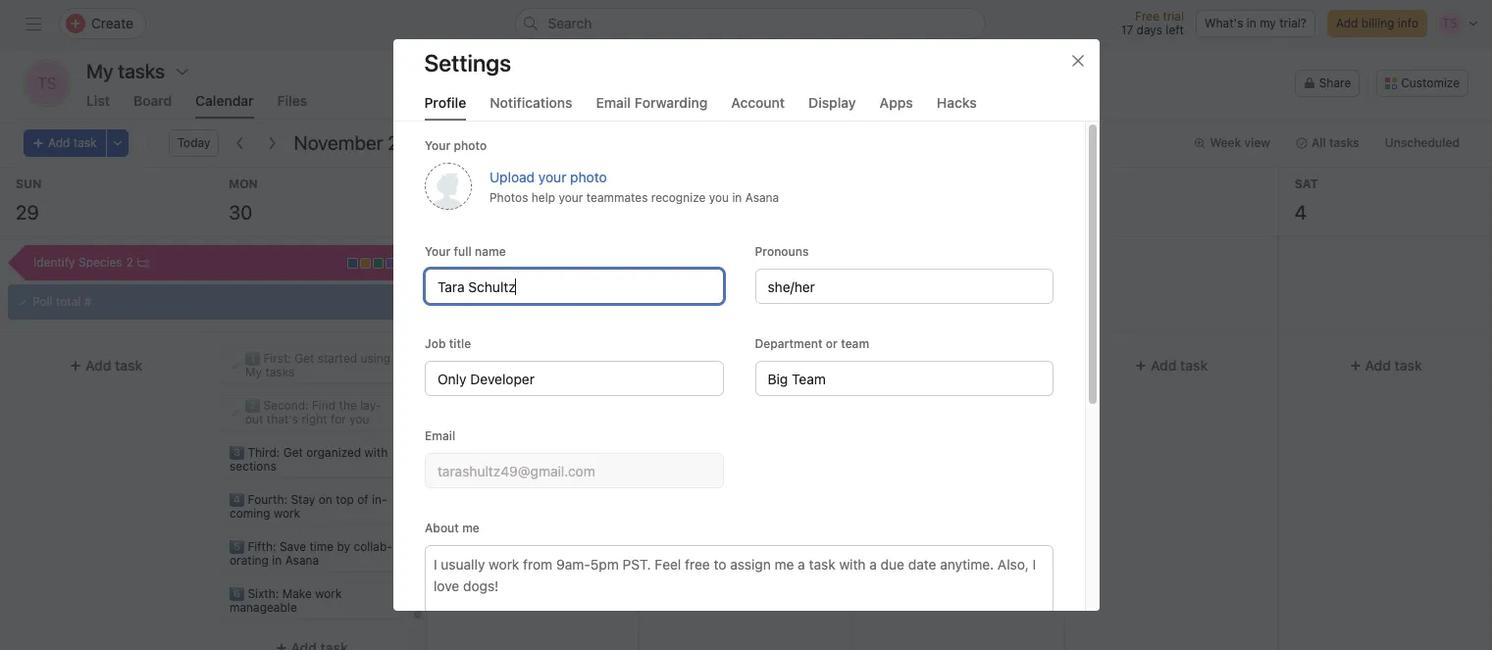 Task type: describe. For each thing, give the bounding box(es) containing it.
files
[[277, 92, 307, 109]]

leftcount image
[[137, 257, 149, 269]]

board
[[133, 92, 172, 109]]

department
[[755, 337, 822, 351]]

sat 4
[[1295, 177, 1318, 224]]

list
[[86, 92, 110, 109]]

write
[[459, 358, 488, 373]]

add billing info button
[[1328, 10, 1428, 37]]

today button
[[168, 130, 219, 157]]

teammates
[[586, 190, 648, 205]]

about
[[424, 521, 459, 536]]

4
[[1295, 201, 1307, 224]]

photo inside upload your photo photos help your teammates recognize you in asana
[[570, 168, 607, 185]]

write a task name
[[459, 358, 558, 373]]

today
[[177, 135, 210, 150]]

3
[[1082, 201, 1094, 224]]

settings
[[424, 49, 511, 77]]

upload your photo photos help your teammates recognize you in asana
[[489, 168, 779, 205]]

me
[[462, 521, 479, 536]]

account button
[[731, 94, 785, 121]]

you for help
[[709, 190, 729, 205]]

mon
[[229, 177, 258, 191]]

using
[[361, 351, 391, 366]]

hacks
[[937, 94, 977, 111]]

upload new photo image
[[424, 163, 472, 210]]

1
[[663, 201, 672, 224]]

upload your photo button
[[489, 168, 607, 185]]

wed 1
[[655, 177, 683, 224]]

days
[[1137, 23, 1163, 37]]

tue
[[442, 177, 466, 191]]

next week image
[[264, 135, 280, 151]]

the
[[339, 398, 357, 413]]

by
[[337, 540, 351, 554]]

full
[[453, 244, 471, 259]]

29
[[16, 201, 39, 224]]

a
[[491, 358, 498, 373]]

in inside button
[[1247, 16, 1257, 30]]

close image
[[1070, 53, 1086, 69]]

recognize
[[651, 190, 705, 205]]

your for your photo
[[424, 244, 450, 259]]

previous week image
[[233, 135, 249, 151]]

poll total #
[[32, 294, 92, 309]]

3️⃣
[[230, 446, 245, 460]]

total
[[56, 294, 81, 309]]

email for email
[[424, 429, 455, 444]]

profile
[[424, 94, 466, 111]]

of
[[358, 493, 369, 507]]

apps
[[880, 94, 913, 111]]

ts button
[[24, 60, 71, 107]]

info
[[1398, 16, 1419, 30]]

tue 31
[[442, 177, 466, 224]]

board link
[[133, 92, 172, 119]]

started
[[318, 351, 358, 366]]

pronouns
[[755, 244, 809, 259]]

asana inside upload your photo photos help your teammates recognize you in asana
[[745, 190, 779, 205]]

sat
[[1295, 177, 1318, 191]]

incoming
[[230, 493, 388, 521]]

work inside 4️⃣ fourth: stay on top of incoming work
[[274, 506, 301, 521]]

email forwarding
[[596, 94, 708, 111]]

your photo
[[424, 138, 486, 153]]

3️⃣ third: get organized with sections
[[230, 446, 388, 474]]

free trial 17 days left
[[1121, 9, 1184, 37]]

for
[[331, 412, 347, 427]]

top
[[336, 493, 354, 507]]

fri
[[1082, 177, 1101, 191]]

I usually work from 9am-5pm PST. Feel free to assign me a task with a due date anytime. Also, I love dogs! text field
[[424, 546, 1053, 614]]

fri 3
[[1082, 177, 1101, 224]]

make
[[283, 587, 312, 602]]

in inside 5️⃣ fifth: save time by collaborating in asana
[[272, 553, 282, 568]]

photos
[[489, 190, 528, 205]]

6️⃣
[[230, 587, 245, 602]]

you for layout
[[350, 412, 370, 427]]

get for organized
[[284, 446, 303, 460]]

share
[[1320, 76, 1352, 90]]

add billing info
[[1336, 16, 1419, 30]]

second:
[[264, 398, 309, 413]]

6️⃣ sixth: make work manageable
[[230, 587, 342, 615]]

time
[[310, 540, 334, 554]]

upload
[[489, 168, 534, 185]]

list link
[[86, 92, 110, 119]]

or
[[826, 337, 837, 351]]



Task type: locate. For each thing, give the bounding box(es) containing it.
email up about
[[424, 429, 455, 444]]

get inside 3️⃣ third: get organized with sections
[[284, 446, 303, 460]]

4️⃣
[[230, 493, 245, 507]]

0 vertical spatial your
[[424, 138, 450, 153]]

1 horizontal spatial in
[[732, 190, 742, 205]]

my tasks
[[86, 60, 165, 82]]

with
[[365, 446, 388, 460]]

1 vertical spatial get
[[284, 446, 303, 460]]

0 vertical spatial email
[[596, 94, 631, 111]]

1 horizontal spatial asana
[[745, 190, 779, 205]]

third:
[[248, 446, 280, 460]]

team
[[841, 337, 869, 351]]

identify
[[33, 255, 75, 270]]

left
[[1166, 23, 1184, 37]]

add task button
[[24, 130, 106, 157], [8, 348, 204, 384], [648, 348, 844, 384], [861, 348, 1057, 384], [1074, 348, 1270, 384], [1287, 348, 1485, 384]]

0 vertical spatial your
[[538, 168, 566, 185]]

what's
[[1205, 16, 1244, 30]]

search list box
[[515, 8, 986, 39]]

2️⃣ second: find the layout that's right for you
[[246, 398, 382, 427]]

asana
[[745, 190, 779, 205], [285, 553, 319, 568]]

stay
[[291, 493, 316, 507]]

get
[[295, 351, 315, 366], [284, 446, 303, 460]]

email for email forwarding
[[596, 94, 631, 111]]

add inside 'button'
[[1336, 16, 1359, 30]]

my
[[246, 365, 262, 380]]

get right 'first:'
[[295, 351, 315, 366]]

asana up the "make"
[[285, 553, 319, 568]]

1 vertical spatial in
[[732, 190, 742, 205]]

help
[[531, 190, 555, 205]]

1 horizontal spatial name
[[528, 358, 558, 373]]

organized
[[307, 446, 362, 460]]

asana up pronouns
[[745, 190, 779, 205]]

Third-person pronouns (e.g. she/her/hers) text field
[[755, 269, 1053, 304]]

add
[[1336, 16, 1359, 30], [48, 135, 70, 150], [85, 357, 111, 374], [725, 357, 751, 374], [938, 357, 964, 374], [1151, 357, 1177, 374], [1365, 357, 1391, 374]]

your for settings
[[424, 138, 450, 153]]

that's
[[267, 412, 299, 427]]

notifications
[[490, 94, 573, 111]]

calendar
[[195, 92, 254, 109]]

1 your from the top
[[424, 138, 450, 153]]

0 horizontal spatial in
[[272, 553, 282, 568]]

sections
[[230, 459, 277, 474]]

name right full
[[474, 244, 506, 259]]

0 vertical spatial photo
[[453, 138, 486, 153]]

in right recognize
[[732, 190, 742, 205]]

1 vertical spatial name
[[528, 358, 558, 373]]

search
[[548, 15, 592, 31]]

1 horizontal spatial photo
[[570, 168, 607, 185]]

name right the "a"
[[528, 358, 558, 373]]

trial?
[[1280, 16, 1307, 30]]

on
[[319, 493, 333, 507]]

0 horizontal spatial you
[[350, 412, 370, 427]]

apps button
[[880, 94, 913, 121]]

mon 30
[[229, 177, 258, 224]]

display button
[[809, 94, 856, 121]]

your right help
[[558, 190, 583, 205]]

fifth:
[[248, 540, 277, 554]]

1 vertical spatial work
[[315, 587, 342, 602]]

1️⃣
[[246, 351, 260, 366]]

1 vertical spatial asana
[[285, 553, 319, 568]]

calendar link
[[195, 92, 254, 119]]

2 your from the top
[[424, 244, 450, 259]]

None text field
[[755, 361, 1053, 396], [424, 453, 723, 489], [755, 361, 1053, 396], [424, 453, 723, 489]]

email forwarding button
[[596, 94, 708, 121]]

work up 'save'
[[274, 506, 301, 521]]

you inside '2️⃣ second: find the layout that's right for you'
[[350, 412, 370, 427]]

email inside button
[[596, 94, 631, 111]]

0 horizontal spatial asana
[[285, 553, 319, 568]]

files link
[[277, 92, 307, 119]]

1 horizontal spatial work
[[315, 587, 342, 602]]

you right recognize
[[709, 190, 729, 205]]

account
[[731, 94, 785, 111]]

0 vertical spatial name
[[474, 244, 506, 259]]

layout
[[246, 398, 382, 427]]

notifications button
[[490, 94, 573, 121]]

species
[[78, 255, 122, 270]]

trial
[[1163, 9, 1184, 24]]

your down profile button
[[424, 138, 450, 153]]

email
[[596, 94, 631, 111], [424, 429, 455, 444]]

0 vertical spatial work
[[274, 506, 301, 521]]

2️⃣
[[246, 398, 260, 413]]

poll
[[32, 294, 53, 309]]

get right third:
[[284, 446, 303, 460]]

0 horizontal spatial photo
[[453, 138, 486, 153]]

1 vertical spatial your
[[424, 244, 450, 259]]

name
[[474, 244, 506, 259], [528, 358, 558, 373]]

email left forwarding
[[596, 94, 631, 111]]

4️⃣ fourth: stay on top of incoming work
[[230, 493, 388, 521]]

ts
[[37, 75, 57, 92]]

1 horizontal spatial you
[[709, 190, 729, 205]]

work right the "make"
[[315, 587, 342, 602]]

save
[[280, 540, 307, 554]]

0 horizontal spatial work
[[274, 506, 301, 521]]

2
[[126, 255, 133, 270]]

asana inside 5️⃣ fifth: save time by collaborating in asana
[[285, 553, 319, 568]]

1 vertical spatial photo
[[570, 168, 607, 185]]

job title
[[424, 337, 471, 351]]

0 horizontal spatial email
[[424, 429, 455, 444]]

november
[[294, 131, 383, 154]]

about me
[[424, 521, 479, 536]]

my
[[1260, 16, 1277, 30]]

in up "sixth:" on the left of the page
[[272, 553, 282, 568]]

in
[[1247, 16, 1257, 30], [732, 190, 742, 205], [272, 553, 282, 568]]

1️⃣ first: get started using my tasks
[[246, 351, 391, 380]]

in inside upload your photo photos help your teammates recognize you in asana
[[732, 190, 742, 205]]

you right for
[[350, 412, 370, 427]]

sixth:
[[248, 587, 279, 602]]

in left my
[[1247, 16, 1257, 30]]

your up help
[[538, 168, 566, 185]]

1 vertical spatial you
[[350, 412, 370, 427]]

job
[[424, 337, 445, 351]]

profile button
[[424, 94, 466, 121]]

photo up tue
[[453, 138, 486, 153]]

1 horizontal spatial email
[[596, 94, 631, 111]]

0 vertical spatial get
[[295, 351, 315, 366]]

add task
[[48, 135, 97, 150], [85, 357, 143, 374], [725, 357, 782, 374], [938, 357, 995, 374], [1151, 357, 1209, 374], [1365, 357, 1422, 374]]

work inside the 6️⃣ sixth: make work manageable
[[315, 587, 342, 602]]

1 vertical spatial your
[[558, 190, 583, 205]]

billing
[[1362, 16, 1395, 30]]

2 vertical spatial in
[[272, 553, 282, 568]]

task
[[73, 135, 97, 150], [115, 357, 143, 374], [755, 357, 782, 374], [968, 357, 995, 374], [1181, 357, 1209, 374], [1395, 357, 1422, 374], [501, 358, 525, 373]]

0 vertical spatial in
[[1247, 16, 1257, 30]]

1 vertical spatial email
[[424, 429, 455, 444]]

free
[[1135, 9, 1160, 24]]

2 horizontal spatial in
[[1247, 16, 1257, 30]]

find
[[312, 398, 336, 413]]

get inside 1️⃣ first: get started using my tasks
[[295, 351, 315, 366]]

get for started
[[295, 351, 315, 366]]

0 vertical spatial you
[[709, 190, 729, 205]]

your left full
[[424, 244, 450, 259]]

your
[[424, 138, 450, 153], [424, 244, 450, 259]]

sun 29
[[16, 177, 42, 224]]

0 vertical spatial asana
[[745, 190, 779, 205]]

wed
[[655, 177, 683, 191]]

identify species
[[33, 255, 122, 270]]

you inside upload your photo photos help your teammates recognize you in asana
[[709, 190, 729, 205]]

search button
[[515, 8, 986, 39]]

manageable
[[230, 601, 297, 615]]

november 2023
[[294, 131, 434, 154]]

photo up teammates
[[570, 168, 607, 185]]

None text field
[[424, 269, 723, 304], [424, 361, 723, 396], [424, 269, 723, 304], [424, 361, 723, 396]]

title
[[449, 337, 471, 351]]

0 horizontal spatial name
[[474, 244, 506, 259]]



Task type: vqa. For each thing, say whether or not it's contained in the screenshot.


